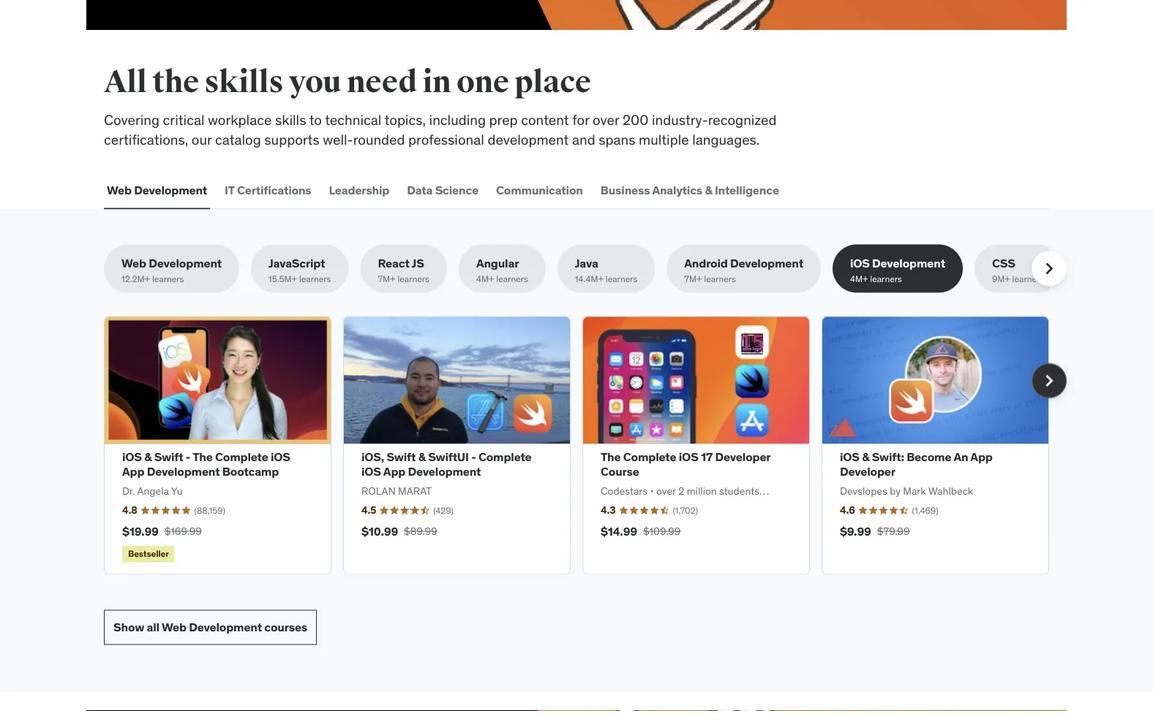 Task type: describe. For each thing, give the bounding box(es) containing it.
react
[[378, 256, 409, 271]]

javascript 15.5m+ learners
[[269, 256, 331, 285]]

development inside android development 7m+ learners
[[730, 256, 803, 271]]

the
[[152, 63, 199, 101]]

developer inside ios & swift: become an app developer
[[840, 464, 895, 479]]

business analytics & intelligence button
[[598, 173, 782, 208]]

technical
[[325, 111, 381, 129]]

angular 4m+ learners
[[476, 256, 528, 285]]

skills inside "covering critical workplace skills to technical topics, including prep content for over 200 industry-recognized certifications, our catalog supports well-rounded professional development and spans multiple languages."
[[275, 111, 306, 129]]

development inside ios & swift - the complete ios app development bootcamp
[[147, 464, 220, 479]]

well-
[[323, 131, 353, 148]]

ios inside ios development 4m+ learners
[[850, 256, 870, 271]]

4m+ inside ios development 4m+ learners
[[850, 274, 868, 285]]

css 9m+ learners
[[992, 256, 1044, 285]]

spans
[[599, 131, 635, 148]]

& inside ios & swift - the complete ios app development bootcamp
[[144, 450, 152, 465]]

data science button
[[404, 173, 481, 208]]

development inside ios development 4m+ learners
[[872, 256, 945, 271]]

ios development 4m+ learners
[[850, 256, 945, 285]]

android development 7m+ learners
[[684, 256, 803, 285]]

react js 7m+ learners
[[378, 256, 429, 285]]

business
[[601, 183, 650, 198]]

swift inside ios & swift - the complete ios app development bootcamp
[[154, 450, 183, 465]]

all the skills you need in one place
[[104, 63, 591, 101]]

learners inside the angular 4m+ learners
[[496, 274, 528, 285]]

show all web development courses link
[[104, 610, 317, 646]]

to
[[309, 111, 322, 129]]

learners inside css 9m+ learners
[[1012, 274, 1044, 285]]

swift:
[[872, 450, 904, 465]]

an
[[954, 450, 968, 465]]

& inside ios & swift: become an app developer
[[862, 450, 869, 465]]

bootcamp
[[222, 464, 279, 479]]

certifications
[[237, 183, 311, 198]]

business analytics & intelligence
[[601, 183, 779, 198]]

one
[[457, 63, 509, 101]]

professional
[[408, 131, 484, 148]]

our
[[192, 131, 212, 148]]

place
[[515, 63, 591, 101]]

web development 12.2m+ learners
[[121, 256, 222, 285]]

9m+
[[992, 274, 1010, 285]]

and
[[572, 131, 595, 148]]

multiple
[[639, 131, 689, 148]]

over
[[593, 111, 619, 129]]

data
[[407, 183, 433, 198]]

complete for -
[[478, 450, 532, 465]]

web for web development
[[107, 183, 132, 198]]

languages.
[[692, 131, 760, 148]]

it
[[225, 183, 235, 198]]

learners inside java 14.4m+ learners
[[606, 274, 638, 285]]

it certifications button
[[222, 173, 314, 208]]

communication
[[496, 183, 583, 198]]

swiftui
[[428, 450, 469, 465]]

& inside the ios, swift & swiftui - complete ios app development
[[418, 450, 426, 465]]

communication button
[[493, 173, 586, 208]]

learners inside ios development 4m+ learners
[[870, 274, 902, 285]]

200
[[623, 111, 649, 129]]

learners inside javascript 15.5m+ learners
[[299, 274, 331, 285]]

the inside the complete ios 17 developer course
[[601, 450, 621, 465]]

- inside the ios, swift & swiftui - complete ios app development
[[471, 450, 476, 465]]

- inside ios & swift - the complete ios app development bootcamp
[[186, 450, 190, 465]]

ios & swift: become an app developer link
[[840, 450, 993, 479]]

it certifications
[[225, 183, 311, 198]]

ios & swift - the complete ios app development bootcamp link
[[122, 450, 290, 479]]

for
[[572, 111, 589, 129]]

web for web development 12.2m+ learners
[[121, 256, 146, 271]]

show all web development courses
[[113, 620, 307, 635]]

the inside ios & swift - the complete ios app development bootcamp
[[193, 450, 213, 465]]

7m+ for android development
[[684, 274, 702, 285]]

supports
[[264, 131, 319, 148]]

2 vertical spatial web
[[162, 620, 186, 635]]

rounded
[[353, 131, 405, 148]]

ios, swift & swiftui - complete ios app development link
[[361, 450, 532, 479]]

need
[[347, 63, 417, 101]]



Task type: locate. For each thing, give the bounding box(es) containing it.
ios & swift: become an app developer
[[840, 450, 993, 479]]

courses
[[264, 620, 307, 635]]

including
[[429, 111, 486, 129]]

the
[[193, 450, 213, 465], [601, 450, 621, 465]]

1 the from the left
[[193, 450, 213, 465]]

&
[[705, 183, 712, 198], [144, 450, 152, 465], [418, 450, 426, 465], [862, 450, 869, 465]]

17
[[701, 450, 713, 465]]

analytics
[[652, 183, 702, 198]]

complete
[[215, 450, 268, 465], [478, 450, 532, 465], [623, 450, 676, 465]]

complete for the
[[215, 450, 268, 465]]

swift
[[154, 450, 183, 465], [387, 450, 416, 465]]

learners inside web development 12.2m+ learners
[[152, 274, 184, 285]]

2 swift from the left
[[387, 450, 416, 465]]

7m+ inside android development 7m+ learners
[[684, 274, 702, 285]]

2 horizontal spatial complete
[[623, 450, 676, 465]]

1 horizontal spatial swift
[[387, 450, 416, 465]]

& inside business analytics & intelligence 'button'
[[705, 183, 712, 198]]

ios, swift & swiftui - complete ios app development
[[361, 450, 532, 479]]

angular
[[476, 256, 519, 271]]

science
[[435, 183, 479, 198]]

critical
[[163, 111, 204, 129]]

java
[[575, 256, 598, 271]]

next image for topic filters element
[[1037, 257, 1061, 281]]

1 vertical spatial web
[[121, 256, 146, 271]]

recognized
[[708, 111, 777, 129]]

app inside ios & swift: become an app developer
[[970, 450, 993, 465]]

2 learners from the left
[[299, 274, 331, 285]]

6 learners from the left
[[704, 274, 736, 285]]

next image for carousel element
[[1037, 369, 1061, 393]]

2 next image from the top
[[1037, 369, 1061, 393]]

web inside button
[[107, 183, 132, 198]]

app
[[970, 450, 993, 465], [122, 464, 144, 479], [383, 464, 405, 479]]

ios inside the complete ios 17 developer course
[[679, 450, 698, 465]]

development
[[488, 131, 569, 148]]

show
[[113, 620, 144, 635]]

skills
[[204, 63, 283, 101], [275, 111, 306, 129]]

4m+ inside the angular 4m+ learners
[[476, 274, 494, 285]]

1 learners from the left
[[152, 274, 184, 285]]

2 4m+ from the left
[[850, 274, 868, 285]]

the complete ios 17 developer course
[[601, 450, 770, 479]]

15.5m+
[[269, 274, 297, 285]]

catalog
[[215, 131, 261, 148]]

developer right 17
[[715, 450, 770, 465]]

all
[[104, 63, 147, 101]]

app inside the ios, swift & swiftui - complete ios app development
[[383, 464, 405, 479]]

1 - from the left
[[186, 450, 190, 465]]

1 7m+ from the left
[[378, 274, 395, 285]]

next image inside carousel element
[[1037, 369, 1061, 393]]

content
[[521, 111, 569, 129]]

leadership button
[[326, 173, 392, 208]]

1 next image from the top
[[1037, 257, 1061, 281]]

industry-
[[652, 111, 708, 129]]

skills up the supports
[[275, 111, 306, 129]]

7m+ inside react js 7m+ learners
[[378, 274, 395, 285]]

1 horizontal spatial app
[[383, 464, 405, 479]]

data science
[[407, 183, 479, 198]]

next image
[[1037, 257, 1061, 281], [1037, 369, 1061, 393]]

carousel element
[[104, 316, 1067, 575]]

2 complete from the left
[[478, 450, 532, 465]]

web up 12.2m+
[[121, 256, 146, 271]]

3 complete from the left
[[623, 450, 676, 465]]

4 learners from the left
[[496, 274, 528, 285]]

intelligence
[[715, 183, 779, 198]]

javascript
[[269, 256, 325, 271]]

course
[[601, 464, 639, 479]]

5 learners from the left
[[606, 274, 638, 285]]

0 horizontal spatial 7m+
[[378, 274, 395, 285]]

learners inside react js 7m+ learners
[[398, 274, 429, 285]]

2 horizontal spatial app
[[970, 450, 993, 465]]

7 learners from the left
[[870, 274, 902, 285]]

covering
[[104, 111, 160, 129]]

7m+
[[378, 274, 395, 285], [684, 274, 702, 285]]

certifications,
[[104, 131, 188, 148]]

0 horizontal spatial swift
[[154, 450, 183, 465]]

ios inside the ios, swift & swiftui - complete ios app development
[[361, 464, 381, 479]]

8 learners from the left
[[1012, 274, 1044, 285]]

development
[[134, 183, 207, 198], [149, 256, 222, 271], [730, 256, 803, 271], [872, 256, 945, 271], [147, 464, 220, 479], [408, 464, 481, 479], [189, 620, 262, 635]]

app inside ios & swift - the complete ios app development bootcamp
[[122, 464, 144, 479]]

web development
[[107, 183, 207, 198]]

java 14.4m+ learners
[[575, 256, 638, 285]]

app for ios & swift - the complete ios app development bootcamp
[[122, 464, 144, 479]]

web inside web development 12.2m+ learners
[[121, 256, 146, 271]]

0 vertical spatial skills
[[204, 63, 283, 101]]

all
[[147, 620, 159, 635]]

learners inside android development 7m+ learners
[[704, 274, 736, 285]]

covering critical workplace skills to technical topics, including prep content for over 200 industry-recognized certifications, our catalog supports well-rounded professional development and spans multiple languages.
[[104, 111, 777, 148]]

1 horizontal spatial the
[[601, 450, 621, 465]]

3 learners from the left
[[398, 274, 429, 285]]

workplace
[[208, 111, 272, 129]]

complete inside ios & swift - the complete ios app development bootcamp
[[215, 450, 268, 465]]

- right swiftui
[[471, 450, 476, 465]]

in
[[423, 63, 451, 101]]

web right all
[[162, 620, 186, 635]]

7m+ down "react"
[[378, 274, 395, 285]]

1 horizontal spatial -
[[471, 450, 476, 465]]

developer inside the complete ios 17 developer course
[[715, 450, 770, 465]]

development inside the ios, swift & swiftui - complete ios app development
[[408, 464, 481, 479]]

android
[[684, 256, 728, 271]]

0 horizontal spatial app
[[122, 464, 144, 479]]

1 4m+ from the left
[[476, 274, 494, 285]]

1 horizontal spatial 4m+
[[850, 274, 868, 285]]

0 vertical spatial next image
[[1037, 257, 1061, 281]]

1 swift from the left
[[154, 450, 183, 465]]

4m+
[[476, 274, 494, 285], [850, 274, 868, 285]]

you
[[289, 63, 341, 101]]

development inside web development 12.2m+ learners
[[149, 256, 222, 271]]

skills up workplace
[[204, 63, 283, 101]]

web development button
[[104, 173, 210, 208]]

ios & swift - the complete ios app development bootcamp
[[122, 450, 290, 479]]

-
[[186, 450, 190, 465], [471, 450, 476, 465]]

ios
[[850, 256, 870, 271], [122, 450, 142, 465], [271, 450, 290, 465], [679, 450, 698, 465], [840, 450, 860, 465], [361, 464, 381, 479]]

1 vertical spatial skills
[[275, 111, 306, 129]]

7m+ down android
[[684, 274, 702, 285]]

topic filters element
[[104, 245, 1067, 293]]

0 horizontal spatial developer
[[715, 450, 770, 465]]

ios inside ios & swift: become an app developer
[[840, 450, 860, 465]]

0 horizontal spatial -
[[186, 450, 190, 465]]

14.4m+
[[575, 274, 604, 285]]

0 horizontal spatial 4m+
[[476, 274, 494, 285]]

complete inside the complete ios 17 developer course
[[623, 450, 676, 465]]

1 vertical spatial next image
[[1037, 369, 1061, 393]]

app for ios, swift & swiftui - complete ios app development
[[383, 464, 405, 479]]

js
[[412, 256, 424, 271]]

development inside show all web development courses link
[[189, 620, 262, 635]]

0 horizontal spatial the
[[193, 450, 213, 465]]

css
[[992, 256, 1015, 271]]

developer
[[715, 450, 770, 465], [840, 464, 895, 479]]

developer left become
[[840, 464, 895, 479]]

7m+ for react js
[[378, 274, 395, 285]]

1 horizontal spatial complete
[[478, 450, 532, 465]]

topics,
[[385, 111, 426, 129]]

swift inside the ios, swift & swiftui - complete ios app development
[[387, 450, 416, 465]]

0 horizontal spatial complete
[[215, 450, 268, 465]]

2 the from the left
[[601, 450, 621, 465]]

12.2m+
[[121, 274, 150, 285]]

complete inside the ios, swift & swiftui - complete ios app development
[[478, 450, 532, 465]]

prep
[[489, 111, 518, 129]]

0 vertical spatial web
[[107, 183, 132, 198]]

1 horizontal spatial 7m+
[[684, 274, 702, 285]]

web down certifications,
[[107, 183, 132, 198]]

next image inside topic filters element
[[1037, 257, 1061, 281]]

learners
[[152, 274, 184, 285], [299, 274, 331, 285], [398, 274, 429, 285], [496, 274, 528, 285], [606, 274, 638, 285], [704, 274, 736, 285], [870, 274, 902, 285], [1012, 274, 1044, 285]]

2 7m+ from the left
[[684, 274, 702, 285]]

1 complete from the left
[[215, 450, 268, 465]]

become
[[907, 450, 951, 465]]

leadership
[[329, 183, 389, 198]]

2 - from the left
[[471, 450, 476, 465]]

1 horizontal spatial developer
[[840, 464, 895, 479]]

development inside web development button
[[134, 183, 207, 198]]

- left bootcamp in the bottom of the page
[[186, 450, 190, 465]]

web
[[107, 183, 132, 198], [121, 256, 146, 271], [162, 620, 186, 635]]

the complete ios 17 developer course link
[[601, 450, 770, 479]]

ios,
[[361, 450, 384, 465]]



Task type: vqa. For each thing, say whether or not it's contained in the screenshot.
1st learners from the right
yes



